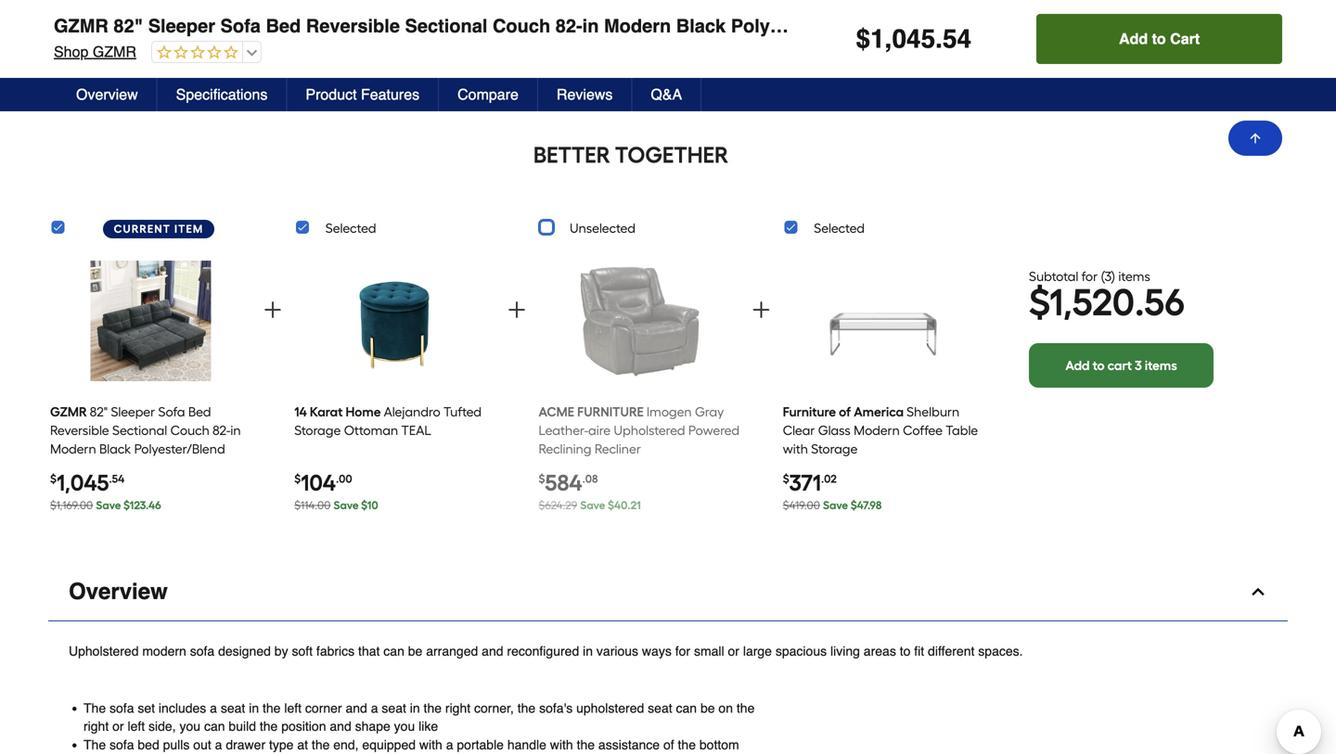 Task type: locate. For each thing, give the bounding box(es) containing it.
0 vertical spatial or
[[1092, 52, 1104, 67]]

black
[[671, 0, 720, 22], [676, 15, 726, 37], [99, 441, 131, 457]]

1 horizontal spatial you
[[394, 719, 415, 734]]

0 horizontal spatial storage
[[294, 423, 341, 439]]

charge.
[[869, 71, 912, 85]]

model # gz-w247s00073
[[147, 28, 294, 43]]

3 for add to cart 3 items
[[1135, 358, 1142, 373]]

overview down 5121206
[[76, 86, 138, 103]]

item
[[174, 222, 204, 236]]

acme
[[539, 404, 574, 420]]

and up end,
[[330, 719, 351, 734]]

0 vertical spatial be
[[408, 644, 423, 659]]

to inside "button"
[[1152, 30, 1166, 47]]

1 horizontal spatial selected
[[814, 220, 865, 236]]

3 plus image from the left
[[750, 299, 772, 321]]

drawer
[[226, 737, 266, 752]]

3
[[1105, 269, 1112, 284], [1135, 358, 1142, 373]]

items right cart
[[1145, 358, 1177, 373]]

0 vertical spatial sofa
[[190, 644, 215, 659]]

can right that
[[384, 644, 404, 659]]

a up shape on the left
[[371, 701, 378, 716]]

1 vertical spatial 3
[[1135, 358, 1142, 373]]

furniture
[[577, 404, 644, 420]]

0 vertical spatial the
[[84, 701, 106, 716]]

1 vertical spatial be
[[701, 701, 715, 716]]

seat up shape on the left
[[382, 701, 406, 716]]

to inside easy & free returns return your new, unused item in-store or ship it back to us free of charge.
[[1176, 52, 1187, 67]]

1 horizontal spatial for
[[1082, 269, 1098, 284]]

0 horizontal spatial upholstered
[[69, 644, 139, 659]]

a right out
[[215, 737, 222, 752]]

sleeper right 5121206
[[148, 15, 215, 37]]

4 save from the left
[[823, 499, 848, 512]]

1 horizontal spatial seat
[[382, 701, 406, 716]]

coffee
[[903, 423, 943, 439]]

1 vertical spatial storage
[[811, 441, 858, 457]]

2 horizontal spatial of
[[1234, 52, 1244, 67]]

82" left model
[[114, 15, 143, 37]]

1 horizontal spatial upholstered
[[614, 423, 685, 439]]

sofa left set
[[110, 701, 134, 716]]

1,045 list item
[[50, 247, 251, 522]]

0 horizontal spatial 3
[[1105, 269, 1112, 284]]

1 vertical spatial add
[[1066, 358, 1090, 373]]

0 vertical spatial for
[[1082, 269, 1098, 284]]

save inside the 371 list item
[[823, 499, 848, 512]]

reviews button
[[538, 78, 632, 111]]

right left side,
[[84, 719, 109, 734]]

1 selected from the left
[[325, 220, 376, 236]]

for inside subtotal for ( 3 ) items $ 1,520 .56
[[1082, 269, 1098, 284]]

1 horizontal spatial 3
[[1135, 358, 1142, 373]]

0 horizontal spatial for
[[675, 644, 690, 659]]

sleeper up .54
[[111, 404, 155, 420]]

sofa left the bed
[[110, 737, 134, 752]]

$ inside $ 584 .08
[[539, 472, 545, 486]]

1 save from the left
[[96, 499, 121, 512]]

0 vertical spatial can
[[384, 644, 404, 659]]

0 horizontal spatial 1,045
[[57, 470, 109, 497]]

be left arranged
[[408, 644, 423, 659]]

save for 371
[[823, 499, 848, 512]]

104 list item
[[294, 247, 495, 522]]

of right the free
[[1234, 52, 1244, 67]]

0 vertical spatial upholstered
[[614, 423, 685, 439]]

the sofa set includes a seat in the left corner and a seat in the right corner, the sofa's upholstered seat can be on the right or left side, you can build the position and shape you like the sofa bed pulls out a drawer type at the end, equipped with a portable handle with the assistance of the bottom
[[84, 701, 755, 754]]

to
[[1152, 30, 1166, 47], [1176, 52, 1187, 67], [1093, 358, 1105, 373], [900, 644, 911, 659]]

build
[[229, 719, 256, 734]]

1 horizontal spatial plus image
[[506, 299, 528, 321]]

of right assistance
[[663, 737, 674, 752]]

better together
[[534, 142, 729, 168]]

storage
[[294, 423, 341, 439], [811, 441, 858, 457]]

$ inside $ 104 .00
[[294, 472, 301, 486]]

bed inside 82" sleeper sofa bed reversible sectional couch 82-in modern black polyester/blend reclining sofa
[[188, 404, 211, 420]]

add for add to cart 3 items
[[1066, 358, 1090, 373]]

add to cart
[[1119, 30, 1200, 47]]

0 horizontal spatial left
[[128, 719, 145, 734]]

reclining
[[871, 0, 954, 22], [876, 15, 960, 37], [539, 441, 592, 457], [50, 460, 103, 476]]

# right "item"
[[77, 28, 84, 43]]

3 seat from the left
[[648, 701, 672, 716]]

save
[[96, 499, 121, 512], [334, 499, 359, 512], [580, 499, 605, 512], [823, 499, 848, 512]]

2 plus image from the left
[[506, 299, 528, 321]]

teal
[[401, 423, 431, 439]]

2 the from the top
[[84, 737, 106, 752]]

1 horizontal spatial be
[[701, 701, 715, 716]]

zero stars image
[[152, 45, 238, 62], [147, 52, 233, 69]]

reversible inside 82" sleeper sofa bed reversible sectional couch 82-in modern black polyester/blend reclining sofa
[[50, 423, 109, 439]]

1 horizontal spatial 1,045
[[871, 24, 936, 54]]

2 vertical spatial of
[[663, 737, 674, 752]]

better together heading
[[48, 140, 1214, 170]]

0 vertical spatial right
[[445, 701, 471, 716]]

cart
[[1108, 358, 1132, 373]]

you left like
[[394, 719, 415, 734]]

.56
[[1135, 280, 1185, 325]]

sleeper
[[143, 0, 210, 22], [148, 15, 215, 37], [111, 404, 155, 420]]

plus image
[[262, 299, 284, 321], [506, 299, 528, 321], [750, 299, 772, 321]]

items right )
[[1119, 269, 1150, 284]]

3 save from the left
[[580, 499, 605, 512]]

0 vertical spatial of
[[1234, 52, 1244, 67]]

left up position
[[284, 701, 302, 716]]

1,045
[[871, 24, 936, 54], [57, 470, 109, 497]]

0 horizontal spatial you
[[180, 719, 200, 734]]

or left side,
[[112, 719, 124, 734]]

reclining up "your"
[[876, 15, 960, 37]]

upholstered modern sofa designed by soft fabrics that can be arranged and reconfigured in various ways for small or large spacious living areas to fit different spaces.
[[69, 644, 1023, 659]]

sofa
[[190, 644, 215, 659], [110, 701, 134, 716], [110, 737, 134, 752]]

and right arranged
[[482, 644, 503, 659]]

82" up the $ 1,045 .54
[[90, 404, 108, 420]]

.
[[936, 24, 943, 54]]

0 horizontal spatial plus image
[[262, 299, 284, 321]]

bed
[[138, 737, 159, 752]]

storage down karat
[[294, 423, 341, 439]]

item
[[1017, 52, 1041, 67]]

1 vertical spatial of
[[839, 404, 851, 420]]

heart outline image
[[276, 49, 298, 71]]

2 horizontal spatial seat
[[648, 701, 672, 716]]

save inside 1,045 list item
[[96, 499, 121, 512]]

polyester/blend
[[725, 0, 866, 22], [731, 15, 871, 37], [134, 441, 225, 457]]

2 horizontal spatial plus image
[[750, 299, 772, 321]]

overview up modern
[[69, 579, 168, 605]]

sofa
[[215, 0, 255, 22], [959, 0, 1000, 22], [220, 15, 261, 37], [965, 15, 1005, 37], [158, 404, 185, 420], [106, 460, 133, 476]]

by
[[274, 644, 288, 659]]

or inside the sofa set includes a seat in the left corner and a seat in the right corner, the sofa's upholstered seat can be on the right or left side, you can build the position and shape you like the sofa bed pulls out a drawer type at the end, equipped with a portable handle with the assistance of the bottom
[[112, 719, 124, 734]]

modern up the $ 1,045 .54
[[50, 441, 96, 457]]

of up glass
[[839, 404, 851, 420]]

1 horizontal spatial storage
[[811, 441, 858, 457]]

1 # from the left
[[77, 28, 84, 43]]

the left set
[[84, 701, 106, 716]]

1 vertical spatial for
[[675, 644, 690, 659]]

the left the bed
[[84, 737, 106, 752]]

better
[[534, 142, 610, 168]]

0 vertical spatial storage
[[294, 423, 341, 439]]

1 horizontal spatial or
[[728, 644, 740, 659]]

with
[[783, 441, 808, 457], [419, 737, 442, 752], [550, 737, 573, 752]]

14 karat home
[[294, 404, 381, 420]]

you down includes
[[180, 719, 200, 734]]

learn more link
[[916, 69, 982, 87]]

0 horizontal spatial add
[[1066, 358, 1090, 373]]

product features button
[[287, 78, 439, 111]]

be inside the sofa set includes a seat in the left corner and a seat in the right corner, the sofa's upholstered seat can be on the right or left side, you can build the position and shape you like the sofa bed pulls out a drawer type at the end, equipped with a portable handle with the assistance of the bottom
[[701, 701, 715, 716]]

1 horizontal spatial add
[[1119, 30, 1148, 47]]

0 horizontal spatial be
[[408, 644, 423, 659]]

model
[[147, 28, 182, 43]]

upholstered down the imogen
[[614, 423, 685, 439]]

overview button up ways
[[48, 563, 1288, 622]]

selected for 104
[[325, 220, 376, 236]]

1,045 inside list item
[[57, 470, 109, 497]]

gzmr
[[48, 0, 103, 22], [54, 15, 108, 37], [93, 43, 136, 60], [87, 52, 131, 69], [50, 404, 87, 420]]

save for 1,045
[[96, 499, 121, 512]]

of inside the sofa set includes a seat in the left corner and a seat in the right corner, the sofa's upholstered seat can be on the right or left side, you can build the position and shape you like the sofa bed pulls out a drawer type at the end, equipped with a portable handle with the assistance of the bottom
[[663, 737, 674, 752]]

82-
[[550, 0, 577, 22], [556, 15, 582, 37], [213, 423, 230, 439]]

save for 104
[[334, 499, 359, 512]]

add left cart
[[1066, 358, 1090, 373]]

save down .54
[[96, 499, 121, 512]]

1 vertical spatial right
[[84, 719, 109, 734]]

sectional
[[399, 0, 482, 22], [405, 15, 488, 37], [112, 423, 167, 439]]

2 vertical spatial and
[[330, 719, 351, 734]]

1 horizontal spatial can
[[384, 644, 404, 659]]

reclining inside imogen gray leather-aire upholstered powered reclining recliner
[[539, 441, 592, 457]]

0 horizontal spatial right
[[84, 719, 109, 734]]

save down .00
[[334, 499, 359, 512]]

to up the back
[[1152, 30, 1166, 47]]

left
[[284, 701, 302, 716], [128, 719, 145, 734]]

0 vertical spatial overview button
[[58, 78, 157, 111]]

seat up assistance
[[648, 701, 672, 716]]

0 horizontal spatial seat
[[221, 701, 245, 716]]

can up out
[[204, 719, 225, 734]]

82"
[[108, 0, 137, 22], [114, 15, 143, 37], [90, 404, 108, 420]]

0 horizontal spatial or
[[112, 719, 124, 734]]

in inside 82" sleeper sofa bed reversible sectional couch 82-in modern black polyester/blend reclining sofa
[[230, 423, 241, 439]]

areas
[[864, 644, 896, 659]]

w247s00073
[[215, 28, 294, 43]]

1 vertical spatial 1,045
[[57, 470, 109, 497]]

for right ways
[[675, 644, 690, 659]]

and up shape on the left
[[346, 701, 367, 716]]

$ 371 .02
[[783, 470, 837, 497]]

couch
[[487, 0, 545, 22], [493, 15, 550, 37], [170, 423, 209, 439]]

q&a button
[[632, 78, 702, 111]]

sectional inside 82" sleeper sofa bed reversible sectional couch 82-in modern black polyester/blend reclining sofa
[[112, 423, 167, 439]]

584 list item
[[539, 247, 740, 522]]

modern down america
[[854, 423, 900, 439]]

arrow up image
[[1248, 131, 1263, 146]]

a
[[210, 701, 217, 716], [371, 701, 378, 716], [215, 737, 222, 752], [446, 737, 453, 752]]

save down .08
[[580, 499, 605, 512]]

right left corner, on the left bottom
[[445, 701, 471, 716]]

0 vertical spatial 3
[[1105, 269, 1112, 284]]

glass
[[818, 423, 851, 439]]

1 horizontal spatial of
[[839, 404, 851, 420]]

2 # from the left
[[186, 28, 193, 43]]

save inside 104 list item
[[334, 499, 359, 512]]

couch inside 82" sleeper sofa bed reversible sectional couch 82-in modern black polyester/blend reclining sofa
[[170, 423, 209, 439]]

2 selected from the left
[[814, 220, 865, 236]]

seat
[[221, 701, 245, 716], [382, 701, 406, 716], [648, 701, 672, 716]]

1 vertical spatial left
[[128, 719, 145, 734]]

$624.29
[[539, 499, 577, 512]]

portable
[[457, 737, 504, 752]]

be
[[408, 644, 423, 659], [701, 701, 715, 716]]

overview button down 5121206
[[58, 78, 157, 111]]

item
[[48, 28, 74, 43]]

sofa right modern
[[190, 644, 215, 659]]

2 vertical spatial or
[[112, 719, 124, 734]]

reclining down the leather-
[[539, 441, 592, 457]]

of inside easy & free returns return your new, unused item in-store or ship it back to us free of charge.
[[1234, 52, 1244, 67]]

save down '.02'
[[823, 499, 848, 512]]

gzmr 82" sleeper sofa bed reversible sectional couch 82-in modern black polyester/blend reclining sofa
[[48, 0, 1000, 22], [54, 15, 1005, 37]]

modern inside 82" sleeper sofa bed reversible sectional couch 82-in modern black polyester/blend reclining sofa
[[50, 441, 96, 457]]

modern
[[599, 0, 666, 22], [604, 15, 671, 37], [854, 423, 900, 439], [50, 441, 96, 457]]

or left large
[[728, 644, 740, 659]]

$ 1,045 .54
[[50, 470, 125, 497]]

3 inside subtotal for ( 3 ) items $ 1,520 .56
[[1105, 269, 1112, 284]]

seat up build
[[221, 701, 245, 716]]

add up it
[[1119, 30, 1148, 47]]

# right model
[[186, 28, 193, 43]]

(
[[1101, 269, 1105, 284]]

or left ship
[[1092, 52, 1104, 67]]

2 horizontal spatial or
[[1092, 52, 1104, 67]]

sleeper up model
[[143, 0, 210, 22]]

1 horizontal spatial #
[[186, 28, 193, 43]]

store
[[1060, 52, 1088, 67]]

upholstered left modern
[[69, 644, 139, 659]]

fit
[[914, 644, 924, 659]]

small
[[694, 644, 724, 659]]

acme furniture
[[539, 404, 644, 420]]

3 right cart
[[1135, 358, 1142, 373]]

shelburn clear glass modern coffee table with storage
[[783, 404, 978, 457]]

gray
[[695, 404, 724, 420]]

storage inside 'alejandro tufted storage ottoman teal'
[[294, 423, 341, 439]]

modern inside shelburn clear glass modern coffee table with storage
[[854, 423, 900, 439]]

0 vertical spatial 1,045
[[871, 24, 936, 54]]

a left portable
[[446, 737, 453, 752]]

reclining up the $1,169.00
[[50, 460, 103, 476]]

add inside "button"
[[1119, 30, 1148, 47]]

10
[[367, 499, 378, 512]]

ways
[[642, 644, 672, 659]]

$114.00
[[294, 499, 331, 512]]

0 horizontal spatial can
[[204, 719, 225, 734]]

end,
[[333, 737, 359, 752]]

for left (
[[1082, 269, 1098, 284]]

0 vertical spatial left
[[284, 701, 302, 716]]

left down set
[[128, 719, 145, 734]]

0 horizontal spatial of
[[663, 737, 674, 752]]

584
[[545, 470, 582, 497]]

ottoman
[[344, 423, 398, 439]]

right
[[445, 701, 471, 716], [84, 719, 109, 734]]

save for 584
[[580, 499, 605, 512]]

add to cart 3 items
[[1066, 358, 1177, 373]]

1 vertical spatial or
[[728, 644, 740, 659]]

black up .54
[[99, 441, 131, 457]]

bed
[[260, 0, 295, 22], [266, 15, 301, 37], [188, 404, 211, 420]]

with down like
[[419, 737, 442, 752]]

or inside easy & free returns return your new, unused item in-store or ship it back to us free of charge.
[[1092, 52, 1104, 67]]

with down 'clear' on the right of page
[[783, 441, 808, 457]]

be left on
[[701, 701, 715, 716]]

can left on
[[676, 701, 697, 716]]

2 save from the left
[[334, 499, 359, 512]]

fabrics
[[316, 644, 355, 659]]

2 horizontal spatial with
[[783, 441, 808, 457]]

1 vertical spatial overview
[[69, 579, 168, 605]]

on
[[719, 701, 733, 716]]

0 vertical spatial add
[[1119, 30, 1148, 47]]

0 horizontal spatial #
[[77, 28, 84, 43]]

designed
[[218, 644, 271, 659]]

1 vertical spatial the
[[84, 737, 106, 752]]

1 vertical spatial overview button
[[48, 563, 1288, 622]]

add for add to cart
[[1119, 30, 1148, 47]]

1 horizontal spatial with
[[550, 737, 573, 752]]

1 vertical spatial can
[[676, 701, 697, 716]]

items inside subtotal for ( 3 ) items $ 1,520 .56
[[1119, 269, 1150, 284]]

with right handle
[[550, 737, 573, 752]]

371 list item
[[783, 247, 984, 522]]

3 right 'subtotal'
[[1105, 269, 1112, 284]]

0 horizontal spatial selected
[[325, 220, 376, 236]]

0 vertical spatial items
[[1119, 269, 1150, 284]]

black up q&a
[[676, 15, 726, 37]]

1 plus image from the left
[[262, 299, 284, 321]]

# for gz-
[[186, 28, 193, 43]]

storage down glass
[[811, 441, 858, 457]]

save inside 584 list item
[[580, 499, 605, 512]]

2 vertical spatial can
[[204, 719, 225, 734]]

1,045 for .
[[871, 24, 936, 54]]

to left us
[[1176, 52, 1187, 67]]



Task type: describe. For each thing, give the bounding box(es) containing it.
more
[[953, 71, 982, 85]]

arranged
[[426, 644, 478, 659]]

1 vertical spatial items
[[1145, 358, 1177, 373]]

.00
[[336, 472, 352, 486]]

selected for 371
[[814, 220, 865, 236]]

position
[[281, 719, 326, 734]]

# for 5121206
[[77, 28, 84, 43]]

item number 5 1 2 1 2 0 6 and model number g z - w 2 4 7 s 0 0 0 7 3 element
[[48, 26, 1288, 45]]

1 horizontal spatial left
[[284, 701, 302, 716]]

1 seat from the left
[[221, 701, 245, 716]]

soft
[[292, 644, 313, 659]]

alejandro tufted storage ottoman teal
[[294, 404, 482, 439]]

free
[[1208, 52, 1230, 67]]

$ inside $ 371 .02
[[783, 472, 789, 486]]

5121206
[[84, 28, 135, 43]]

gzmr 82" sleeper sofa bed reversible sectional couch 82-in modern black polyester/blend reclining sofa up compare button
[[54, 15, 1005, 37]]

features
[[361, 86, 420, 103]]

3 for subtotal for ( 3 ) items $ 1,520 .56
[[1105, 269, 1112, 284]]

your
[[911, 52, 937, 67]]

reclining up $ 1,045 . 54 at the top of the page
[[871, 0, 954, 22]]

1 vertical spatial sofa
[[110, 701, 134, 716]]

with inside shelburn clear glass modern coffee table with storage
[[783, 441, 808, 457]]

various
[[597, 644, 638, 659]]

includes
[[159, 701, 206, 716]]

item # 5121206
[[48, 28, 135, 43]]

equipped
[[362, 737, 416, 752]]

&
[[903, 33, 912, 48]]

new,
[[940, 52, 967, 67]]

aire
[[588, 423, 611, 439]]

0 vertical spatial overview
[[76, 86, 138, 103]]

1,520
[[1050, 280, 1135, 325]]

modern up q&a
[[604, 15, 671, 37]]

together
[[615, 142, 729, 168]]

82- inside 82" sleeper sofa bed reversible sectional couch 82-in modern black polyester/blend reclining sofa
[[213, 423, 230, 439]]

furniture
[[783, 404, 836, 420]]

2 seat from the left
[[382, 701, 406, 716]]

40.21
[[614, 499, 641, 512]]

47.98
[[857, 499, 882, 512]]

tufted
[[444, 404, 482, 420]]

0 vertical spatial and
[[482, 644, 503, 659]]

specifications button
[[157, 78, 287, 111]]

chevron up image
[[1249, 583, 1268, 601]]

plus image for 104
[[506, 299, 528, 321]]

it
[[1135, 52, 1141, 67]]

$ inside subtotal for ( 3 ) items $ 1,520 .56
[[1029, 280, 1050, 325]]

upholstered inside imogen gray leather-aire upholstered powered reclining recliner
[[614, 423, 685, 439]]

set
[[138, 701, 155, 716]]

82" sleeper sofa bed reversible sectional couch 82-in modern black polyester/blend reclining sofa
[[50, 404, 241, 476]]

.54
[[109, 472, 125, 486]]

table
[[946, 423, 978, 439]]

ship
[[1107, 52, 1131, 67]]

upholstered
[[576, 701, 644, 716]]

compare button
[[439, 78, 538, 111]]

back
[[1145, 52, 1172, 67]]

spacious
[[776, 644, 827, 659]]

storage inside shelburn clear glass modern coffee table with storage
[[811, 441, 858, 457]]

1 vertical spatial upholstered
[[69, 644, 139, 659]]

82" up 5121206
[[108, 0, 137, 22]]

imogen gray leather-aire upholstered powered reclining recliner
[[539, 404, 740, 457]]

us
[[1190, 52, 1204, 67]]

learn
[[916, 71, 949, 85]]

reclining inside 82" sleeper sofa bed reversible sectional couch 82-in modern black polyester/blend reclining sofa
[[50, 460, 103, 476]]

2 vertical spatial sofa
[[110, 737, 134, 752]]

of inside the 371 list item
[[839, 404, 851, 420]]

to left fit
[[900, 644, 911, 659]]

gzmr inside 1,045 list item
[[50, 404, 87, 420]]

polyester/blend inside 82" sleeper sofa bed reversible sectional couch 82-in modern black polyester/blend reclining sofa
[[134, 441, 225, 457]]

reviews
[[557, 86, 613, 103]]

black up item number 5 1 2 1 2 0 6 and model number g z - w 2 4 7 s 0 0 0 7 3 element
[[671, 0, 720, 22]]

gzmr 82" sleeper sofa bed reversible sectional couch 82-in modern black polyester/blend reclining sofa image
[[90, 253, 211, 389]]

black inside 82" sleeper sofa bed reversible sectional couch 82-in modern black polyester/blend reclining sofa
[[99, 441, 131, 457]]

large
[[743, 644, 772, 659]]

modern up item number 5 1 2 1 2 0 6 and model number g z - w 2 4 7 s 0 0 0 7 3 element
[[599, 0, 666, 22]]

)
[[1112, 269, 1115, 284]]

$ 1,045 . 54
[[856, 24, 972, 54]]

leather-
[[539, 423, 588, 439]]

different
[[928, 644, 975, 659]]

shape
[[355, 719, 390, 734]]

a right includes
[[210, 701, 217, 716]]

2 horizontal spatial can
[[676, 701, 697, 716]]

corner,
[[474, 701, 514, 716]]

living
[[831, 644, 860, 659]]

1 the from the top
[[84, 701, 106, 716]]

compare
[[458, 86, 519, 103]]

product features
[[306, 86, 420, 103]]

side,
[[148, 719, 176, 734]]

returns
[[947, 33, 996, 48]]

1 you from the left
[[180, 719, 200, 734]]

q&a
[[651, 86, 682, 103]]

imogen
[[647, 404, 692, 420]]

sleeper inside 82" sleeper sofa bed reversible sectional couch 82-in modern black polyester/blend reclining sofa
[[111, 404, 155, 420]]

1 vertical spatial and
[[346, 701, 367, 716]]

$1,169.00 save $ 123.46
[[50, 499, 161, 512]]

$624.29 save $ 40.21
[[539, 499, 641, 512]]

sofa's
[[539, 701, 573, 716]]

0 horizontal spatial with
[[419, 737, 442, 752]]

furniture of america
[[783, 404, 904, 420]]

easy & free returns return your new, unused item in-store or ship it back to us free of charge.
[[869, 33, 1244, 85]]

82" inside 82" sleeper sofa bed reversible sectional couch 82-in modern black polyester/blend reclining sofa
[[90, 404, 108, 420]]

clear
[[783, 423, 815, 439]]

54
[[943, 24, 972, 54]]

$114.00 save $ 10
[[294, 499, 378, 512]]

that
[[358, 644, 380, 659]]

home
[[346, 404, 381, 420]]

.02
[[821, 472, 837, 486]]

current item
[[114, 222, 204, 236]]

$419.00 save $ 47.98
[[783, 499, 882, 512]]

$ 584 .08
[[539, 470, 598, 497]]

shelburn
[[907, 404, 960, 420]]

acme furniture imogen gray leather-aire upholstered powered reclining recliner image
[[579, 253, 699, 389]]

to left cart
[[1093, 358, 1105, 373]]

modern
[[142, 644, 186, 659]]

$ inside the $ 1,045 .54
[[50, 472, 57, 486]]

subtotal
[[1029, 269, 1079, 284]]

14 karat home alejandro tufted storage ottoman teal image
[[335, 253, 455, 389]]

1,045 for .54
[[57, 470, 109, 497]]

2 you from the left
[[394, 719, 415, 734]]

plus image for 584
[[750, 299, 772, 321]]

add to cart 3 items link
[[1029, 343, 1214, 388]]

furniture of america shelburn clear glass modern coffee table with storage image
[[823, 253, 944, 389]]

plus image for 1,045
[[262, 299, 284, 321]]

gzmr 82" sleeper sofa bed reversible sectional couch 82-in modern black polyester/blend reclining sofa up compare
[[48, 0, 1000, 22]]

pulls
[[163, 737, 190, 752]]

1 horizontal spatial right
[[445, 701, 471, 716]]

gz-
[[193, 28, 215, 43]]



Task type: vqa. For each thing, say whether or not it's contained in the screenshot.
Polyester/Blend
yes



